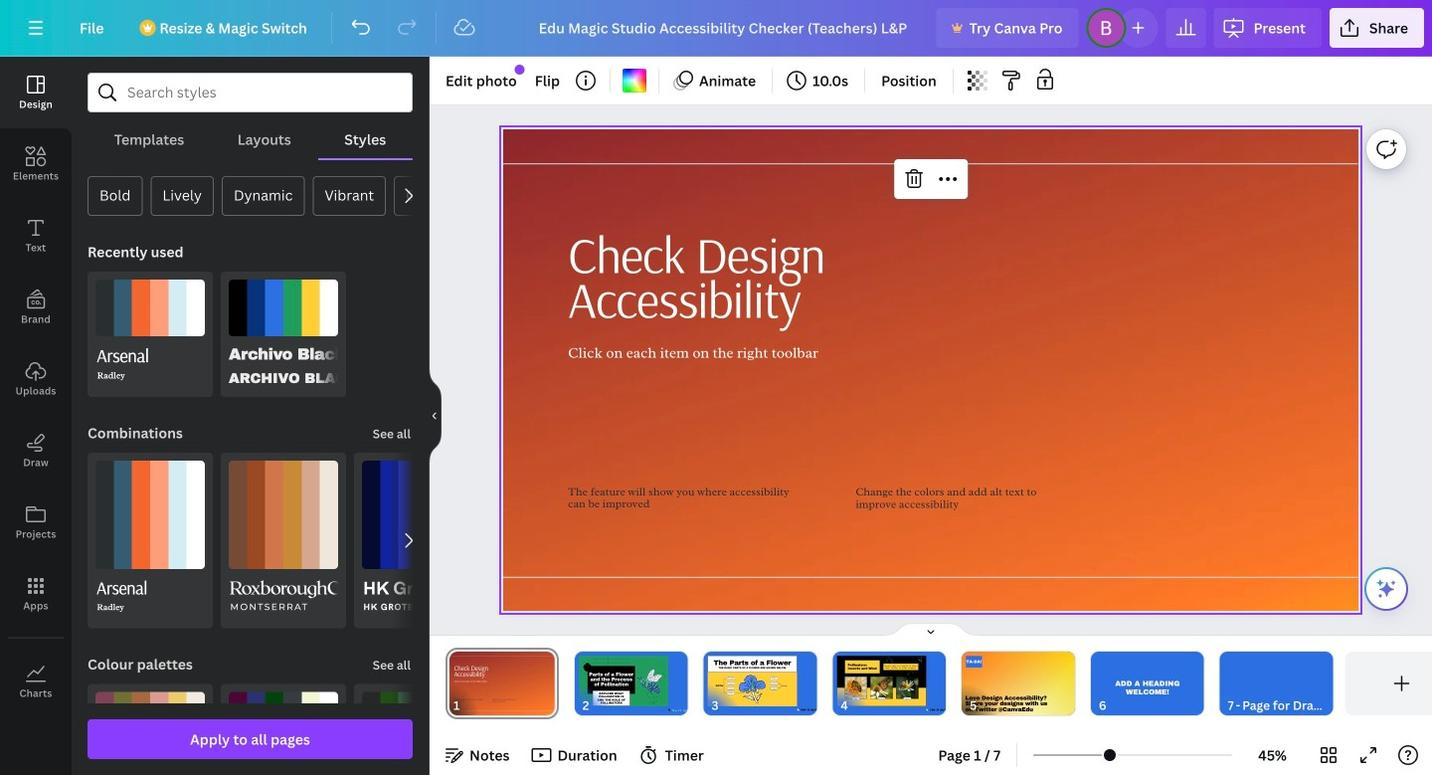 Task type: describe. For each thing, give the bounding box(es) containing it.
no colour image
[[623, 69, 647, 93]]

hide image
[[429, 368, 442, 464]]

Zoom button
[[1241, 739, 1305, 771]]

3 pink rectangle image from the left
[[837, 656, 926, 706]]

Search styles search field
[[127, 74, 373, 111]]

hide pages image
[[883, 622, 979, 638]]

page 1 image
[[446, 652, 559, 715]]

2 pink rectangle image from the left
[[708, 656, 797, 706]]

Page title text field
[[469, 695, 476, 715]]



Task type: locate. For each thing, give the bounding box(es) containing it.
1 horizontal spatial pink rectangle image
[[708, 656, 797, 706]]

1 horizontal spatial apply style image
[[229, 692, 338, 775]]

main menu bar
[[0, 0, 1433, 57]]

1 apply style image from the left
[[96, 692, 205, 775]]

3 apply style image from the left
[[362, 692, 472, 775]]

canva assistant image
[[1375, 577, 1399, 601]]

2 horizontal spatial apply style image
[[362, 692, 472, 775]]

0 horizontal spatial apply style image
[[96, 692, 205, 775]]

1 pink rectangle image from the left
[[579, 656, 668, 706]]

2 apply style image from the left
[[229, 692, 338, 775]]

2 horizontal spatial pink rectangle image
[[837, 656, 926, 706]]

side panel tab list
[[0, 57, 72, 717]]

pink rectangle image
[[579, 656, 668, 706], [708, 656, 797, 706], [837, 656, 926, 706]]

Design title text field
[[523, 8, 929, 48]]

0 horizontal spatial pink rectangle image
[[579, 656, 668, 706]]

apply style image
[[96, 692, 205, 775], [229, 692, 338, 775], [362, 692, 472, 775]]



Task type: vqa. For each thing, say whether or not it's contained in the screenshot.
Education related to Education Creator
no



